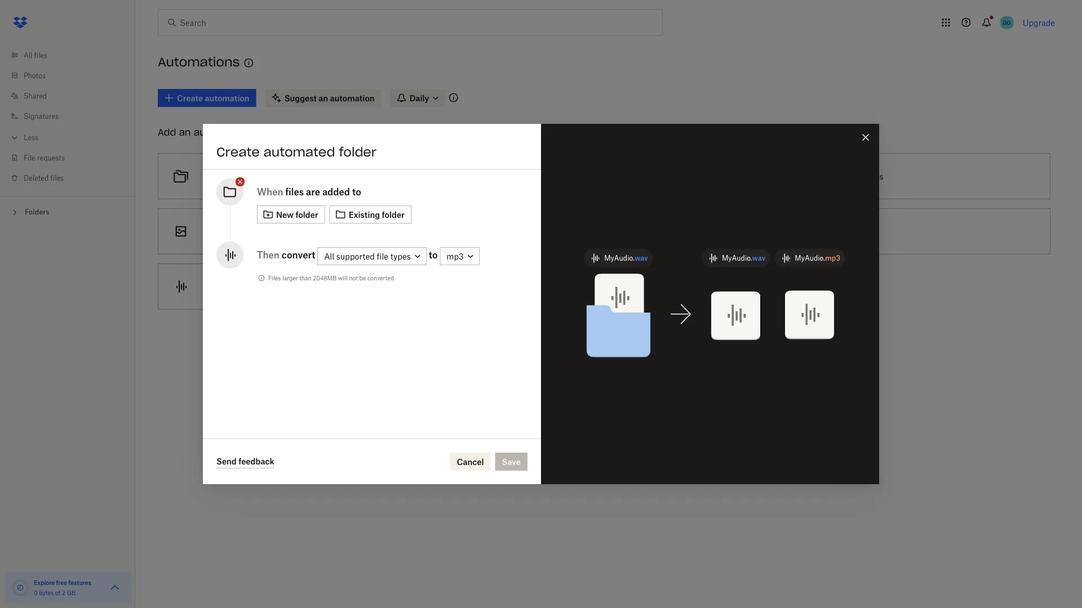 Task type: describe. For each thing, give the bounding box(es) containing it.
to left mp3 dropdown button
[[429, 250, 438, 261]]

files
[[268, 275, 281, 282]]

format for files
[[271, 227, 295, 237]]

2
[[62, 590, 65, 597]]

rule
[[526, 172, 540, 181]]

send
[[217, 457, 237, 467]]

1 horizontal spatial mp3
[[826, 254, 841, 263]]

signatures
[[24, 112, 59, 120]]

to right videos
[[647, 227, 655, 237]]

new folder button
[[257, 206, 325, 224]]

files down existing
[[337, 227, 353, 237]]

file requests link
[[9, 148, 135, 168]]

create automated folder
[[217, 144, 377, 160]]

features
[[68, 580, 91, 587]]

by
[[319, 172, 328, 181]]

convert
[[805, 172, 835, 181]]

automation
[[194, 127, 248, 138]]

category
[[240, 172, 273, 181]]

requests
[[37, 154, 65, 162]]

choose an image format to convert files to button
[[153, 204, 454, 259]]

image
[[245, 227, 268, 237]]

than
[[300, 275, 312, 282]]

2 myaudio. from the left
[[722, 254, 753, 263]]

deleted files link
[[9, 168, 135, 188]]

list containing all files
[[0, 38, 135, 196]]

cancel
[[457, 458, 484, 467]]

choose for choose an image format to convert files to
[[204, 227, 232, 237]]

myaudio. mp3
[[795, 254, 841, 263]]

1 myaudio. wav from the left
[[605, 254, 648, 263]]

all files
[[24, 51, 47, 59]]

free
[[56, 580, 67, 587]]

choose a category to sort files by
[[204, 172, 328, 181]]

send feedback
[[217, 457, 274, 467]]

add
[[158, 127, 176, 138]]

folder for existing folder
[[382, 210, 405, 220]]

dropbox image
[[9, 11, 32, 34]]

renames
[[559, 172, 592, 181]]

choose a category to sort files by button
[[153, 149, 454, 204]]

deleted files
[[24, 174, 64, 182]]

upgrade
[[1023, 18, 1056, 27]]

added
[[322, 187, 350, 198]]

choose a file format to convert audio files to
[[204, 282, 369, 292]]

will
[[338, 275, 348, 282]]

to down new folder
[[298, 227, 305, 237]]

1 myaudio. from the left
[[605, 254, 635, 263]]

photos link
[[9, 65, 135, 86]]

new folder
[[276, 210, 318, 220]]

audio
[[321, 282, 341, 292]]

shared
[[24, 92, 47, 100]]

choose an image format to convert files to
[[204, 227, 362, 237]]

1 wav from the left
[[635, 254, 648, 263]]

folders button
[[0, 204, 135, 220]]

then convert
[[257, 250, 315, 261]]

convert inside create automated folder dialog
[[282, 250, 315, 261]]

feedback
[[239, 457, 274, 467]]

then
[[257, 250, 280, 261]]

less
[[24, 133, 38, 142]]

to right added in the top left of the page
[[352, 187, 361, 198]]

file for choose a file format to convert audio files to
[[240, 282, 252, 292]]

file for choose a file format to convert videos to
[[541, 227, 553, 237]]

when
[[257, 187, 283, 198]]

that
[[542, 172, 557, 181]]

convert for audio
[[291, 282, 319, 292]]

types
[[391, 252, 411, 261]]

files left by
[[301, 172, 317, 181]]

automated
[[264, 144, 335, 160]]

file
[[24, 154, 35, 162]]



Task type: locate. For each thing, give the bounding box(es) containing it.
set
[[504, 172, 517, 181]]

choose a file format to convert videos to
[[504, 227, 655, 237]]

0 vertical spatial file
[[541, 227, 553, 237]]

1 horizontal spatial wav
[[753, 254, 766, 263]]

all for all files
[[24, 51, 32, 59]]

a for set a rule that renames files
[[519, 172, 524, 181]]

file for all supported file types
[[377, 252, 389, 261]]

0 horizontal spatial all
[[24, 51, 32, 59]]

0 horizontal spatial folder
[[296, 210, 318, 220]]

gb
[[67, 590, 76, 597]]

0 horizontal spatial file
[[240, 282, 252, 292]]

to left videos
[[582, 227, 589, 237]]

format for videos
[[555, 227, 580, 237]]

folder up added in the top left of the page
[[339, 144, 377, 160]]

1 horizontal spatial an
[[234, 227, 243, 237]]

files
[[34, 51, 47, 59], [301, 172, 317, 181], [594, 172, 609, 181], [837, 172, 852, 181], [51, 174, 64, 182], [285, 187, 304, 198], [337, 227, 353, 237], [344, 282, 359, 292]]

supported
[[337, 252, 375, 261]]

wav
[[635, 254, 648, 263], [753, 254, 766, 263]]

pdfs
[[864, 172, 884, 181]]

folder right new on the left top
[[296, 210, 318, 220]]

an right add at the top left of the page
[[179, 127, 191, 138]]

a for choose a file format to convert audio files to
[[234, 282, 238, 292]]

choose for choose a file format to convert audio files to
[[204, 282, 232, 292]]

automations
[[158, 54, 240, 70]]

bytes
[[39, 590, 54, 597]]

format down new on the left top
[[271, 227, 295, 237]]

a for choose a category to sort files by
[[234, 172, 238, 181]]

create automated folder dialog
[[203, 124, 880, 485]]

cancel button
[[450, 453, 491, 471]]

to down existing
[[355, 227, 362, 237]]

sort
[[284, 172, 299, 181]]

photos
[[24, 71, 46, 80]]

be
[[359, 275, 366, 282]]

1 vertical spatial an
[[234, 227, 243, 237]]

a inside set a rule that renames files button
[[519, 172, 524, 181]]

1 horizontal spatial all
[[324, 252, 334, 261]]

explore free features 0 bytes of 2 gb
[[34, 580, 91, 597]]

1 horizontal spatial myaudio.
[[722, 254, 753, 263]]

shared link
[[9, 86, 135, 106]]

all for all supported file types
[[324, 252, 334, 261]]

a inside choose a file format to convert audio files to button
[[234, 282, 238, 292]]

2 horizontal spatial folder
[[382, 210, 405, 220]]

an inside button
[[234, 227, 243, 237]]

myaudio.
[[605, 254, 635, 263], [722, 254, 753, 263], [795, 254, 826, 263]]

an left image at the top left
[[234, 227, 243, 237]]

convert files to pdfs button
[[755, 149, 1055, 204]]

an for choose
[[234, 227, 243, 237]]

of
[[55, 590, 60, 597]]

convert files to pdfs
[[805, 172, 884, 181]]

to
[[275, 172, 282, 181], [854, 172, 862, 181], [352, 187, 361, 198], [298, 227, 305, 237], [355, 227, 362, 237], [582, 227, 589, 237], [647, 227, 655, 237], [429, 250, 438, 261], [281, 282, 289, 292], [361, 282, 369, 292]]

to down larger
[[281, 282, 289, 292]]

format
[[271, 227, 295, 237], [555, 227, 580, 237], [254, 282, 279, 292]]

videos
[[621, 227, 645, 237]]

not
[[349, 275, 358, 282]]

convert for videos
[[591, 227, 619, 237]]

upgrade link
[[1023, 18, 1056, 27]]

2 horizontal spatial myaudio.
[[795, 254, 826, 263]]

a inside choose a category to sort files by button
[[234, 172, 238, 181]]

0 horizontal spatial myaudio.
[[605, 254, 635, 263]]

folder
[[339, 144, 377, 160], [296, 210, 318, 220], [382, 210, 405, 220]]

all up files larger than 2048mb will not be converted
[[324, 252, 334, 261]]

send feedback button
[[217, 456, 274, 469]]

2 myaudio. wav from the left
[[722, 254, 766, 263]]

deleted
[[24, 174, 49, 182]]

choose for choose a category to sort files by
[[204, 172, 232, 181]]

mp3 inside dropdown button
[[447, 252, 464, 261]]

mp3
[[447, 252, 464, 261], [826, 254, 841, 263]]

set a rule that renames files
[[504, 172, 609, 181]]

0 horizontal spatial myaudio. wav
[[605, 254, 648, 263]]

0
[[34, 590, 38, 597]]

convert
[[307, 227, 335, 237], [591, 227, 619, 237], [282, 250, 315, 261], [291, 282, 319, 292]]

all up photos
[[24, 51, 32, 59]]

files right convert
[[837, 172, 852, 181]]

2 wav from the left
[[753, 254, 766, 263]]

0 vertical spatial an
[[179, 127, 191, 138]]

2 horizontal spatial file
[[541, 227, 553, 237]]

to down be
[[361, 282, 369, 292]]

to left pdfs
[[854, 172, 862, 181]]

existing folder
[[349, 210, 405, 220]]

mp3 button
[[440, 247, 480, 265]]

files down sort
[[285, 187, 304, 198]]

convert up than
[[282, 250, 315, 261]]

to inside choose a category to sort files by button
[[275, 172, 282, 181]]

larger
[[282, 275, 298, 282]]

0 horizontal spatial mp3
[[447, 252, 464, 261]]

are
[[306, 187, 320, 198]]

files right 'renames'
[[594, 172, 609, 181]]

to left sort
[[275, 172, 282, 181]]

existing
[[349, 210, 380, 220]]

choose a file format to convert videos to button
[[454, 204, 755, 259]]

0 vertical spatial all
[[24, 51, 32, 59]]

3 myaudio. from the left
[[795, 254, 826, 263]]

add an automation
[[158, 127, 248, 138]]

explore
[[34, 580, 55, 587]]

files inside button
[[837, 172, 852, 181]]

file requests
[[24, 154, 65, 162]]

an
[[179, 127, 191, 138], [234, 227, 243, 237]]

1 vertical spatial file
[[377, 252, 389, 261]]

add an automation main content
[[153, 81, 1083, 609]]

format down 'renames'
[[555, 227, 580, 237]]

files inside create automated folder dialog
[[285, 187, 304, 198]]

myaudio. wav
[[605, 254, 648, 263], [722, 254, 766, 263]]

choose for choose a file format to convert videos to
[[504, 227, 532, 237]]

1 horizontal spatial file
[[377, 252, 389, 261]]

to inside convert files to pdfs button
[[854, 172, 862, 181]]

1 horizontal spatial myaudio. wav
[[722, 254, 766, 263]]

a
[[234, 172, 238, 181], [519, 172, 524, 181], [535, 227, 539, 237], [234, 282, 238, 292]]

choose a file format to convert audio files to button
[[153, 259, 454, 315]]

all supported file types button
[[318, 247, 427, 265]]

folder inside 'button'
[[382, 210, 405, 220]]

folder for new folder
[[296, 210, 318, 220]]

1 vertical spatial all
[[324, 252, 334, 261]]

files up photos
[[34, 51, 47, 59]]

create
[[217, 144, 260, 160]]

files are added to
[[285, 187, 361, 198]]

folders
[[25, 208, 49, 217]]

a inside choose a file format to convert videos to button
[[535, 227, 539, 237]]

convert down than
[[291, 282, 319, 292]]

folder inside button
[[296, 210, 318, 220]]

folder right existing
[[382, 210, 405, 220]]

a for choose a file format to convert videos to
[[535, 227, 539, 237]]

convert for files
[[307, 227, 335, 237]]

0 horizontal spatial an
[[179, 127, 191, 138]]

all files link
[[9, 45, 135, 65]]

0 horizontal spatial wav
[[635, 254, 648, 263]]

an for add
[[179, 127, 191, 138]]

convert left videos
[[591, 227, 619, 237]]

set a rule that renames files button
[[454, 149, 755, 204]]

converted
[[368, 275, 394, 282]]

files larger than 2048mb will not be converted
[[268, 275, 394, 282]]

list
[[0, 38, 135, 196]]

files right deleted
[[51, 174, 64, 182]]

less image
[[9, 132, 20, 144]]

all inside popup button
[[324, 252, 334, 261]]

all
[[24, 51, 32, 59], [324, 252, 334, 261]]

new
[[276, 210, 294, 220]]

signatures link
[[9, 106, 135, 126]]

all inside list
[[24, 51, 32, 59]]

format down files
[[254, 282, 279, 292]]

convert down new folder
[[307, 227, 335, 237]]

2048mb
[[313, 275, 337, 282]]

existing folder button
[[330, 206, 412, 224]]

all supported file types
[[324, 252, 411, 261]]

choose
[[204, 172, 232, 181], [204, 227, 232, 237], [504, 227, 532, 237], [204, 282, 232, 292]]

files down the not
[[344, 282, 359, 292]]

quota usage element
[[11, 580, 29, 598]]

click to watch a demo video image
[[242, 56, 256, 70]]

format for audio
[[254, 282, 279, 292]]

file inside popup button
[[377, 252, 389, 261]]

2 vertical spatial file
[[240, 282, 252, 292]]

1 horizontal spatial folder
[[339, 144, 377, 160]]



Task type: vqa. For each thing, say whether or not it's contained in the screenshot.
My
no



